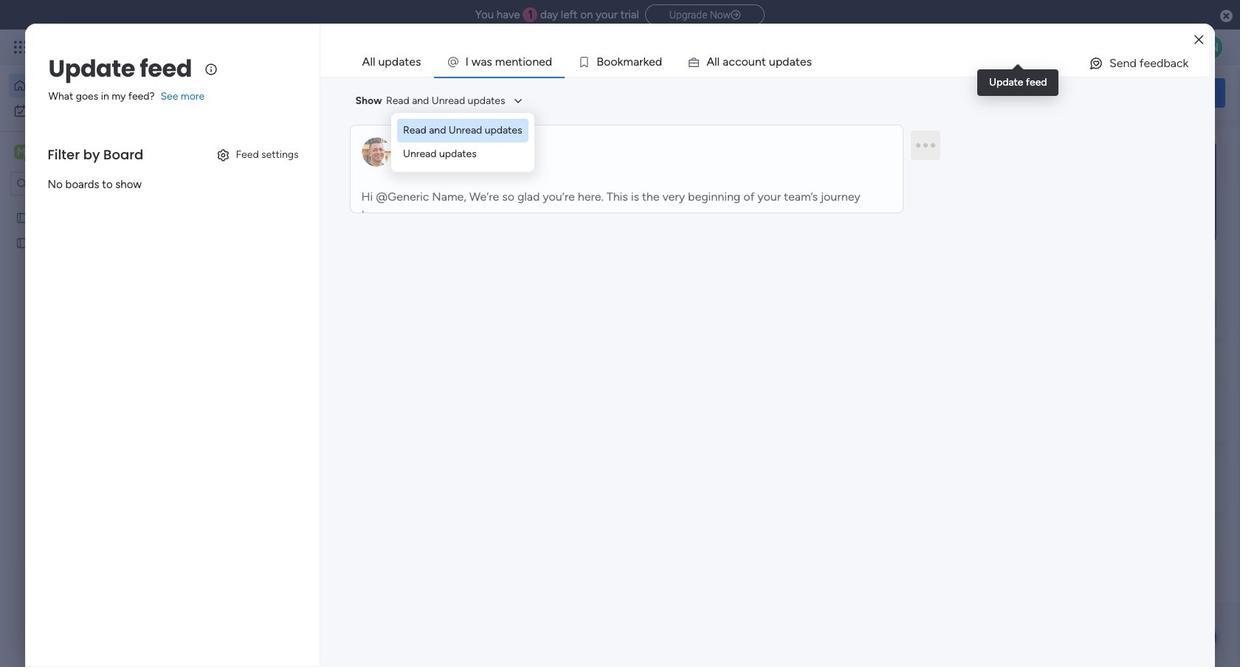 Task type: describe. For each thing, give the bounding box(es) containing it.
dapulse close image
[[1221, 9, 1233, 24]]

0 vertical spatial option
[[9, 74, 179, 97]]

workspace image
[[14, 144, 29, 160]]

getting started element
[[1004, 382, 1226, 441]]

2 vertical spatial option
[[0, 204, 188, 207]]

close image
[[1195, 34, 1204, 45]]

v2 user feedback image
[[1016, 84, 1027, 101]]



Task type: locate. For each thing, give the bounding box(es) containing it.
option
[[9, 74, 179, 97], [9, 99, 179, 123], [0, 204, 188, 207]]

tab
[[350, 47, 434, 77]]

list box
[[0, 202, 188, 455]]

templates image image
[[1018, 141, 1213, 243]]

search everything image
[[1112, 40, 1127, 55]]

public board image
[[16, 236, 30, 250]]

public board image
[[16, 210, 30, 225]]

workspace selection element
[[14, 143, 123, 162]]

Search in workspace field
[[31, 175, 123, 192]]

close recently visited image
[[228, 150, 246, 168]]

1 vertical spatial option
[[9, 99, 179, 123]]

dapulse rightstroke image
[[731, 10, 741, 21]]

help center element
[[1004, 453, 1226, 512]]

select product image
[[13, 40, 28, 55]]

tab list
[[350, 47, 1210, 77]]

generic name image
[[1199, 35, 1223, 59]]

help image
[[1145, 40, 1159, 55]]

give feedback image
[[1089, 56, 1104, 71]]

quick search results list box
[[228, 168, 969, 363]]



Task type: vqa. For each thing, say whether or not it's contained in the screenshot.
getting started 'element'
yes



